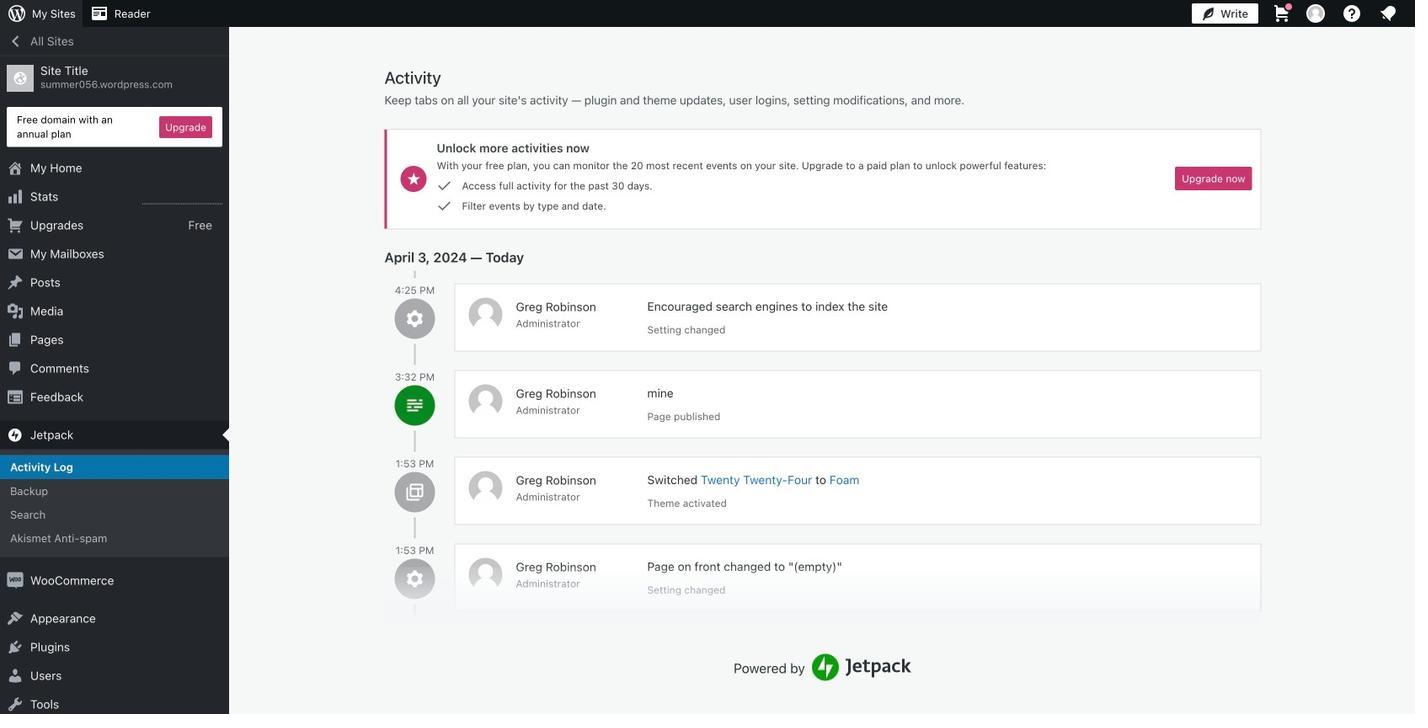 Task type: describe. For each thing, give the bounding box(es) containing it.
1 list item from the top
[[1408, 86, 1416, 165]]

manage your notifications image
[[1379, 3, 1399, 24]]

my shopping cart image
[[1272, 3, 1293, 24]]

my profile image
[[1307, 4, 1326, 23]]

3 list item from the top
[[1408, 244, 1416, 307]]

2 list item from the top
[[1408, 165, 1416, 244]]

1 img image from the top
[[7, 427, 24, 444]]



Task type: locate. For each thing, give the bounding box(es) containing it.
0 vertical spatial img image
[[7, 427, 24, 444]]

help image
[[1342, 3, 1363, 24]]

img image
[[7, 427, 24, 444], [7, 573, 24, 589]]

main content
[[385, 67, 1261, 681]]

2 img image from the top
[[7, 573, 24, 589]]

1 vertical spatial img image
[[7, 573, 24, 589]]

highest hourly views 0 image
[[142, 193, 222, 204]]

list item
[[1408, 86, 1416, 165], [1408, 165, 1416, 244], [1408, 244, 1416, 307]]



Task type: vqa. For each thing, say whether or not it's contained in the screenshot.
Toggle menu Icon
no



